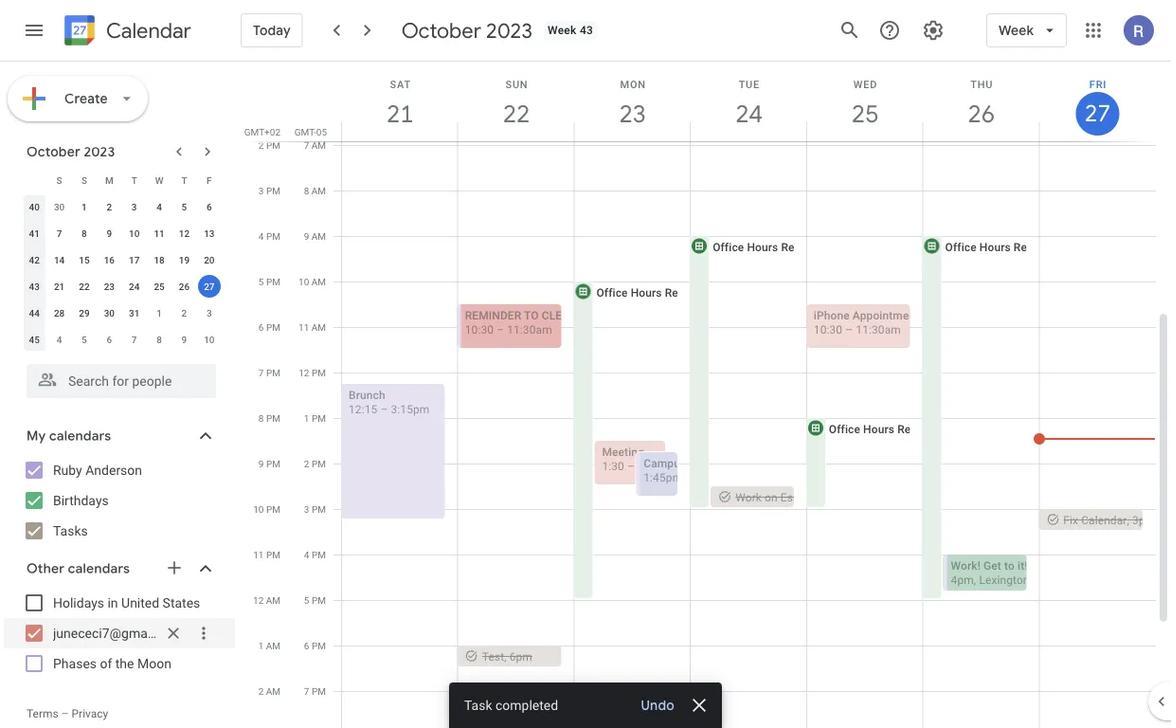 Task type: describe. For each thing, give the bounding box(es) containing it.
11 am
[[299, 321, 326, 333]]

pm left 12 pm
[[266, 367, 281, 378]]

6 left the november 7 element
[[107, 334, 112, 345]]

other calendars button
[[4, 554, 235, 584]]

brunch
[[349, 388, 386, 402]]

avenue
[[1033, 573, 1071, 586]]

september 30 element
[[48, 195, 71, 218]]

25 link
[[844, 92, 888, 136]]

16
[[104, 254, 115, 265]]

f
[[207, 174, 212, 186]]

10:30 inside reminder to clean 10:30 – 11:30am
[[465, 323, 494, 336]]

am for 12 am
[[266, 594, 281, 606]]

reminder
[[465, 309, 522, 322]]

week button
[[987, 8, 1068, 53]]

2 s from the left
[[81, 174, 87, 186]]

28
[[54, 307, 65, 319]]

birthdays
[[53, 493, 109, 508]]

undo button
[[634, 696, 683, 715]]

24 link
[[728, 92, 771, 136]]

thu
[[971, 78, 994, 90]]

21 inside column header
[[386, 98, 413, 129]]

26 link
[[960, 92, 1004, 136]]

– right terms
[[61, 707, 69, 721]]

14
[[54, 254, 65, 265]]

28 element
[[48, 302, 71, 324]]

row containing 44
[[22, 300, 222, 326]]

terms – privacy
[[27, 707, 108, 721]]

undo
[[641, 697, 675, 714]]

gmt+02
[[244, 126, 281, 137]]

november 6 element
[[98, 328, 121, 351]]

work! get to it! 4pm , lexington avenue
[[952, 559, 1071, 586]]

week 43
[[548, 24, 594, 37]]

25 element
[[148, 275, 171, 298]]

2 down 1 am
[[259, 685, 264, 697]]

10 pm
[[253, 503, 281, 515]]

november 3 element
[[198, 302, 221, 324]]

21 link
[[379, 92, 422, 136]]

10 for 10 am
[[299, 276, 309, 287]]

10 for 10 pm
[[253, 503, 264, 515]]

11:30am inside reminder to clean 10:30 – 11:30am
[[507, 323, 553, 336]]

5 up 12 element
[[182, 201, 187, 212]]

29
[[79, 307, 90, 319]]

junececi7@gmail.com list item
[[4, 618, 235, 649]]

calendars for other calendars
[[68, 560, 130, 577]]

8 pm
[[259, 412, 281, 424]]

pm left 9 am
[[266, 230, 281, 242]]

calendar element
[[61, 11, 191, 53]]

– inside iphone appointment 10:30 – 11:30am
[[846, 323, 854, 336]]

meeting inside meeting 1:30 – 2:30pm
[[602, 445, 645, 458]]

23 column header
[[574, 62, 691, 141]]

4pm
[[952, 573, 975, 586]]

pm up 1 pm
[[312, 367, 326, 378]]

5 right 12 am
[[304, 594, 310, 606]]

31 element
[[123, 302, 146, 324]]

12 for 12 am
[[253, 594, 264, 606]]

1 horizontal spatial 7 pm
[[304, 685, 326, 697]]

Search for people text field
[[38, 364, 205, 398]]

calendar heading
[[102, 18, 191, 44]]

november 5 element
[[73, 328, 96, 351]]

campus
[[644, 457, 687, 470]]

13
[[204, 228, 215, 239]]

22 inside column header
[[502, 98, 529, 129]]

w
[[155, 174, 164, 186]]

3:15pm
[[391, 402, 430, 416]]

2 right 9 pm at the left
[[304, 458, 310, 469]]

10:30 inside iphone appointment 10:30 – 11:30am
[[814, 323, 843, 336]]

pm left 8 am
[[266, 185, 281, 196]]

rescheduled
[[735, 457, 813, 470]]

– inside the 'brunch 12:15 – 3:15pm'
[[381, 402, 388, 416]]

november 8 element
[[148, 328, 171, 351]]

4 right 13 element at the top of page
[[259, 230, 264, 242]]

8 for 8 am
[[304, 185, 309, 196]]

campus meeting rescheduled 1:45pm
[[644, 457, 813, 484]]

2 left november 3 element
[[182, 307, 187, 319]]

1 s from the left
[[56, 174, 62, 186]]

12 element
[[173, 222, 196, 245]]

phases
[[53, 656, 97, 671]]

fri
[[1090, 78, 1108, 90]]

today button
[[241, 8, 303, 53]]

9 left 10 element
[[107, 228, 112, 239]]

pm down 1 pm
[[312, 458, 326, 469]]

gmt-05
[[295, 126, 327, 137]]

tasks
[[53, 523, 88, 539]]

4 up 11 element
[[157, 201, 162, 212]]

31
[[129, 307, 140, 319]]

8 up 15 element
[[82, 228, 87, 239]]

9 for november 9 element
[[182, 334, 187, 345]]

november 4 element
[[48, 328, 71, 351]]

6pm
[[510, 650, 533, 663]]

8 am
[[304, 185, 326, 196]]

clean
[[542, 309, 578, 322]]

task
[[465, 697, 493, 713]]

3 inside november 3 element
[[207, 307, 212, 319]]

row containing s
[[22, 167, 222, 193]]

1 right september 30 element
[[82, 201, 87, 212]]

25 column header
[[807, 62, 924, 141]]

3pm
[[1133, 513, 1156, 527]]

8 for 8 pm
[[259, 412, 264, 424]]

2:30pm
[[638, 459, 677, 473]]

2 down m
[[107, 201, 112, 212]]

11:30am inside iphone appointment 10:30 – 11:30am
[[856, 323, 902, 336]]

work on essay button
[[711, 486, 855, 507]]

1 vertical spatial 6 pm
[[304, 640, 326, 651]]

grid containing 21
[[243, 62, 1172, 728]]

my calendars list
[[4, 455, 235, 546]]

row containing 45
[[22, 326, 222, 353]]

gmt-
[[295, 126, 316, 137]]

4 right 11 pm
[[304, 549, 310, 560]]

10 element
[[123, 222, 146, 245]]

tue
[[739, 78, 761, 90]]

21 element
[[48, 275, 71, 298]]

40
[[29, 201, 40, 212]]

27 link
[[1077, 92, 1120, 136]]

6 down f
[[207, 201, 212, 212]]

11 for 11 am
[[299, 321, 309, 333]]

9 am
[[304, 230, 326, 242]]

1 horizontal spatial 2023
[[486, 17, 533, 44]]

41
[[29, 228, 40, 239]]

1 t from the left
[[131, 174, 137, 186]]

mon 23
[[618, 78, 647, 129]]

privacy link
[[72, 707, 108, 721]]

3 right f
[[259, 185, 264, 196]]

12 am
[[253, 594, 281, 606]]

am for 2 am
[[266, 685, 281, 697]]

other
[[27, 560, 65, 577]]

29 element
[[73, 302, 96, 324]]

30 for september 30 element
[[54, 201, 65, 212]]

1 vertical spatial 5 pm
[[304, 594, 326, 606]]

0 vertical spatial 6 pm
[[259, 321, 281, 333]]

phases of the moon
[[53, 656, 171, 671]]

lexington
[[980, 573, 1030, 586]]

create button
[[8, 76, 148, 121]]

get
[[984, 559, 1002, 572]]

tue 24
[[735, 78, 762, 129]]

pm left 10 am
[[266, 276, 281, 287]]

calendars for my calendars
[[49, 428, 111, 445]]

brunch 12:15 – 3:15pm
[[349, 388, 430, 416]]

pm down 9 pm at the left
[[266, 503, 281, 515]]

10 for 10 element
[[129, 228, 140, 239]]

pm right 12 am
[[312, 594, 326, 606]]

calendar inside calendar element
[[106, 18, 191, 44]]

in
[[108, 595, 118, 611]]

pm down gmt+02
[[266, 139, 281, 151]]

05
[[316, 126, 327, 137]]

1:30
[[602, 459, 625, 473]]

october 2023 grid
[[18, 167, 222, 353]]

24 element
[[123, 275, 146, 298]]

7 am
[[304, 139, 326, 151]]

22 element
[[73, 275, 96, 298]]

november 10 element
[[198, 328, 221, 351]]

work on essay
[[736, 491, 811, 504]]

my calendars
[[27, 428, 111, 445]]

– inside meeting 1:30 – 2:30pm
[[628, 459, 635, 473]]

1 for 1 am
[[259, 640, 264, 651]]

test
[[482, 650, 505, 663]]

20
[[204, 254, 215, 265]]

22 link
[[495, 92, 539, 136]]

work
[[736, 491, 762, 504]]

completed
[[496, 697, 559, 713]]

45
[[29, 334, 40, 345]]

12 for 12 pm
[[299, 367, 310, 378]]

22 inside row
[[79, 281, 90, 292]]

of
[[100, 656, 112, 671]]

2 am
[[259, 685, 281, 697]]

1 for 1 pm
[[304, 412, 310, 424]]

mon
[[621, 78, 647, 90]]



Task type: vqa. For each thing, say whether or not it's contained in the screenshot.
can
no



Task type: locate. For each thing, give the bounding box(es) containing it.
4 pm right 11 pm
[[304, 549, 326, 560]]

23 inside mon 23
[[618, 98, 645, 129]]

am for 11 am
[[312, 321, 326, 333]]

1 down 12 am
[[259, 640, 264, 651]]

5 pm left 10 am
[[259, 276, 281, 287]]

25 right 24 element
[[154, 281, 165, 292]]

october up the sat
[[402, 17, 482, 44]]

today
[[253, 22, 291, 39]]

3 right 10 pm
[[304, 503, 310, 515]]

26 inside 26 column header
[[967, 98, 995, 129]]

week for week 43
[[548, 24, 577, 37]]

27
[[1084, 99, 1110, 128], [204, 281, 215, 292]]

– right 1:30
[[628, 459, 635, 473]]

1 vertical spatial 12
[[299, 367, 310, 378]]

the
[[115, 656, 134, 671]]

wed 25
[[851, 78, 878, 129]]

work!
[[952, 559, 981, 572]]

0 horizontal spatial 21
[[54, 281, 65, 292]]

0 horizontal spatial 4 pm
[[259, 230, 281, 242]]

pm left the 11 am
[[266, 321, 281, 333]]

0 horizontal spatial meeting
[[602, 445, 645, 458]]

junececi7@gmail.com
[[53, 625, 184, 641]]

2 horizontal spatial 11
[[299, 321, 309, 333]]

6 pm
[[259, 321, 281, 333], [304, 640, 326, 651]]

fix calendar , 3pm
[[1064, 513, 1156, 527]]

7 right 2 am on the left
[[304, 685, 310, 697]]

17 element
[[123, 248, 146, 271]]

2 11:30am from the left
[[856, 323, 902, 336]]

1 pm
[[304, 412, 326, 424]]

2023 up sun
[[486, 17, 533, 44]]

21 column header
[[341, 62, 459, 141]]

0 vertical spatial october 2023
[[402, 17, 533, 44]]

0 vertical spatial 4 pm
[[259, 230, 281, 242]]

43
[[580, 24, 594, 37], [29, 281, 40, 292]]

0 vertical spatial 43
[[580, 24, 594, 37]]

14 element
[[48, 248, 71, 271]]

– down iphone on the top of page
[[846, 323, 854, 336]]

11 pm
[[253, 549, 281, 560]]

7 pm
[[259, 367, 281, 378], [304, 685, 326, 697]]

5 inside november 5 element
[[82, 334, 87, 345]]

6 row from the top
[[22, 300, 222, 326]]

0 horizontal spatial t
[[131, 174, 137, 186]]

0 horizontal spatial october 2023
[[27, 143, 115, 160]]

t right the w
[[181, 174, 187, 186]]

44
[[29, 307, 40, 319]]

43 left 21 element
[[29, 281, 40, 292]]

4 left november 5 element
[[57, 334, 62, 345]]

pm left 12:15
[[312, 412, 326, 424]]

1 vertical spatial 26
[[179, 281, 190, 292]]

1 horizontal spatial 25
[[851, 98, 878, 129]]

12:15
[[349, 402, 378, 416]]

office hours remade
[[713, 240, 824, 254], [946, 240, 1057, 254], [597, 286, 708, 299], [829, 422, 940, 436]]

0 horizontal spatial calendar
[[106, 18, 191, 44]]

1 vertical spatial ,
[[975, 573, 977, 586]]

hours
[[748, 240, 779, 254], [980, 240, 1011, 254], [631, 286, 662, 299], [864, 422, 895, 436]]

row containing 42
[[22, 247, 222, 273]]

wed
[[854, 78, 878, 90]]

7 up 8 pm
[[259, 367, 264, 378]]

2 vertical spatial 11
[[253, 549, 264, 560]]

None search field
[[0, 356, 235, 398]]

25 inside row
[[154, 281, 165, 292]]

other calendars list
[[4, 588, 235, 679]]

1 10:30 from the left
[[465, 323, 494, 336]]

pm left 1 pm
[[266, 412, 281, 424]]

row group containing 40
[[22, 193, 222, 353]]

1 horizontal spatial 10:30
[[814, 323, 843, 336]]

1 horizontal spatial 12
[[253, 594, 264, 606]]

0 vertical spatial october
[[402, 17, 482, 44]]

8 for "november 8" element
[[157, 334, 162, 345]]

7 right 41
[[57, 228, 62, 239]]

october 2023 up m
[[27, 143, 115, 160]]

week for week
[[999, 22, 1034, 39]]

0 vertical spatial 12
[[179, 228, 190, 239]]

7 down gmt-
[[304, 139, 309, 151]]

november 7 element
[[123, 328, 146, 351]]

1 vertical spatial 2023
[[84, 143, 115, 160]]

11 inside row
[[154, 228, 165, 239]]

13 element
[[198, 222, 221, 245]]

week
[[999, 22, 1034, 39], [548, 24, 577, 37]]

row containing 43
[[22, 273, 222, 300]]

6 left the 11 am
[[259, 321, 264, 333]]

pm
[[266, 139, 281, 151], [266, 185, 281, 196], [266, 230, 281, 242], [266, 276, 281, 287], [266, 321, 281, 333], [266, 367, 281, 378], [312, 367, 326, 378], [266, 412, 281, 424], [312, 412, 326, 424], [266, 458, 281, 469], [312, 458, 326, 469], [266, 503, 281, 515], [312, 503, 326, 515], [266, 549, 281, 560], [312, 549, 326, 560], [312, 594, 326, 606], [312, 640, 326, 651], [312, 685, 326, 697]]

0 vertical spatial calendars
[[49, 428, 111, 445]]

1 vertical spatial 27
[[204, 281, 215, 292]]

12 down 11 pm
[[253, 594, 264, 606]]

21 down the sat
[[386, 98, 413, 129]]

0 horizontal spatial 26
[[179, 281, 190, 292]]

3 row from the top
[[22, 220, 222, 247]]

settings menu image
[[923, 19, 945, 42]]

meeting inside campus meeting rescheduled 1:45pm
[[690, 457, 732, 470]]

privacy
[[72, 707, 108, 721]]

1 vertical spatial 24
[[129, 281, 140, 292]]

0 horizontal spatial 43
[[29, 281, 40, 292]]

2 vertical spatial 12
[[253, 594, 264, 606]]

october
[[402, 17, 482, 44], [27, 143, 81, 160]]

1:45pm
[[644, 471, 683, 484]]

1
[[82, 201, 87, 212], [157, 307, 162, 319], [304, 412, 310, 424], [259, 640, 264, 651]]

, inside "work! get to it! 4pm , lexington avenue"
[[975, 573, 977, 586]]

0 vertical spatial 24
[[735, 98, 762, 129]]

thu 26
[[967, 78, 995, 129]]

1 horizontal spatial 22
[[502, 98, 529, 129]]

21 left 22 element
[[54, 281, 65, 292]]

2 horizontal spatial ,
[[1128, 513, 1130, 527]]

– right 12:15
[[381, 402, 388, 416]]

1 vertical spatial 30
[[104, 307, 115, 319]]

meeting
[[602, 445, 645, 458], [690, 457, 732, 470]]

9 right "november 8" element
[[182, 334, 187, 345]]

1 vertical spatial 25
[[154, 281, 165, 292]]

1 horizontal spatial 11:30am
[[856, 323, 902, 336]]

remade
[[782, 240, 824, 254], [1014, 240, 1057, 254], [665, 286, 708, 299], [898, 422, 940, 436]]

0 horizontal spatial s
[[56, 174, 62, 186]]

row containing 41
[[22, 220, 222, 247]]

0 vertical spatial 3 pm
[[259, 185, 281, 196]]

sat
[[390, 78, 411, 90]]

1 vertical spatial 7 pm
[[304, 685, 326, 697]]

3 pm right 10 pm
[[304, 503, 326, 515]]

task completed
[[465, 697, 559, 713]]

grid
[[243, 62, 1172, 728]]

30 element
[[98, 302, 121, 324]]

1 horizontal spatial ,
[[975, 573, 977, 586]]

16 element
[[98, 248, 121, 271]]

0 vertical spatial 26
[[967, 98, 995, 129]]

8 up 9 pm at the left
[[259, 412, 264, 424]]

meeting up 1:30
[[602, 445, 645, 458]]

on
[[765, 491, 778, 504]]

0 horizontal spatial 22
[[79, 281, 90, 292]]

m
[[105, 174, 113, 186]]

4 row from the top
[[22, 247, 222, 273]]

7 pm right 2 am on the left
[[304, 685, 326, 697]]

26 column header
[[923, 62, 1040, 141]]

am for 1 am
[[266, 640, 281, 651]]

1 horizontal spatial 11
[[253, 549, 264, 560]]

fix
[[1064, 513, 1079, 527]]

row group
[[22, 193, 222, 353]]

pm right 1 am
[[312, 640, 326, 651]]

1 row from the top
[[22, 167, 222, 193]]

1 horizontal spatial week
[[999, 22, 1034, 39]]

0 vertical spatial 27
[[1084, 99, 1110, 128]]

27 inside column header
[[1084, 99, 1110, 128]]

12 for 12
[[179, 228, 190, 239]]

18 element
[[148, 248, 171, 271]]

27, today element
[[198, 275, 221, 298]]

am down '7 am'
[[312, 185, 326, 196]]

1 horizontal spatial 43
[[580, 24, 594, 37]]

8 left november 9 element
[[157, 334, 162, 345]]

1 vertical spatial october 2023
[[27, 143, 115, 160]]

add other calendars image
[[165, 558, 184, 577]]

9 for 9 am
[[304, 230, 309, 242]]

11 down 10 am
[[299, 321, 309, 333]]

12 right 11 element
[[179, 228, 190, 239]]

0 horizontal spatial 27
[[204, 281, 215, 292]]

15 element
[[73, 248, 96, 271]]

1 vertical spatial 4 pm
[[304, 549, 326, 560]]

1 vertical spatial 11
[[299, 321, 309, 333]]

0 vertical spatial 22
[[502, 98, 529, 129]]

to
[[524, 309, 539, 322]]

1 vertical spatial calendars
[[68, 560, 130, 577]]

pm down 8 pm
[[266, 458, 281, 469]]

1 for the november 1 element
[[157, 307, 162, 319]]

8
[[304, 185, 309, 196], [82, 228, 87, 239], [157, 334, 162, 345], [259, 412, 264, 424]]

0 horizontal spatial 30
[[54, 201, 65, 212]]

,
[[1128, 513, 1130, 527], [975, 573, 977, 586], [505, 650, 507, 663]]

fri 27
[[1084, 78, 1110, 128]]

states
[[163, 595, 200, 611]]

5 left 10 am
[[259, 276, 264, 287]]

0 horizontal spatial 12
[[179, 228, 190, 239]]

7 row from the top
[[22, 326, 222, 353]]

15
[[79, 254, 90, 265]]

1 horizontal spatial 27
[[1084, 99, 1110, 128]]

11 right 10 element
[[154, 228, 165, 239]]

calendars up ruby
[[49, 428, 111, 445]]

anderson
[[86, 462, 142, 478]]

am for 9 am
[[312, 230, 326, 242]]

0 vertical spatial calendar
[[106, 18, 191, 44]]

calendar up create
[[106, 18, 191, 44]]

iphone
[[814, 309, 850, 322]]

0 horizontal spatial 23
[[104, 281, 115, 292]]

10 for november 10 element
[[204, 334, 215, 345]]

0 vertical spatial ,
[[1128, 513, 1130, 527]]

30 for 30 element on the left top of page
[[104, 307, 115, 319]]

0 horizontal spatial 3 pm
[[259, 185, 281, 196]]

1 horizontal spatial 5 pm
[[304, 594, 326, 606]]

ruby
[[53, 462, 82, 478]]

23 link
[[611, 92, 655, 136]]

27 column header
[[1039, 62, 1157, 141]]

2 pm
[[259, 139, 281, 151], [304, 458, 326, 469]]

week up 22 column header
[[548, 24, 577, 37]]

6 right 1 am
[[304, 640, 310, 651]]

10 up 11 pm
[[253, 503, 264, 515]]

9 pm
[[259, 458, 281, 469]]

0 horizontal spatial 11:30am
[[507, 323, 553, 336]]

0 horizontal spatial 25
[[154, 281, 165, 292]]

23 right 22 element
[[104, 281, 115, 292]]

24 column header
[[690, 62, 808, 141]]

23 inside 23 element
[[104, 281, 115, 292]]

row group inside october 2023 grid
[[22, 193, 222, 353]]

pm right 10 pm
[[312, 503, 326, 515]]

1 11:30am from the left
[[507, 323, 553, 336]]

42
[[29, 254, 40, 265]]

, left '6pm'
[[505, 650, 507, 663]]

1 am
[[259, 640, 281, 651]]

pm right 11 pm
[[312, 549, 326, 560]]

10 left 11 element
[[129, 228, 140, 239]]

0 vertical spatial 7 pm
[[259, 367, 281, 378]]

week inside popup button
[[999, 22, 1034, 39]]

1 vertical spatial 21
[[54, 281, 65, 292]]

november 9 element
[[173, 328, 196, 351]]

ruby anderson
[[53, 462, 142, 478]]

22 right 21 element
[[79, 281, 90, 292]]

24 down tue at right
[[735, 98, 762, 129]]

2 10:30 from the left
[[814, 323, 843, 336]]

0 horizontal spatial ,
[[505, 650, 507, 663]]

0 horizontal spatial 2023
[[84, 143, 115, 160]]

24 inside row
[[129, 281, 140, 292]]

0 vertical spatial 11
[[154, 228, 165, 239]]

my calendars button
[[4, 421, 235, 451]]

5 pm right 12 am
[[304, 594, 326, 606]]

0 vertical spatial 2 pm
[[259, 139, 281, 151]]

2 row from the top
[[22, 193, 222, 220]]

1 horizontal spatial 23
[[618, 98, 645, 129]]

23
[[618, 98, 645, 129], [104, 281, 115, 292]]

27 inside cell
[[204, 281, 215, 292]]

9 for 9 pm
[[259, 458, 264, 469]]

5 row from the top
[[22, 273, 222, 300]]

sun 22
[[502, 78, 529, 129]]

11 for 11 pm
[[253, 549, 264, 560]]

reminder to clean 10:30 – 11:30am
[[465, 309, 578, 336]]

1 vertical spatial 23
[[104, 281, 115, 292]]

terms
[[27, 707, 59, 721]]

am down 9 am
[[312, 276, 326, 287]]

22
[[502, 98, 529, 129], [79, 281, 90, 292]]

10 am
[[299, 276, 326, 287]]

9
[[107, 228, 112, 239], [304, 230, 309, 242], [182, 334, 187, 345], [259, 458, 264, 469]]

– inside reminder to clean 10:30 – 11:30am
[[497, 323, 505, 336]]

holidays
[[53, 595, 104, 611]]

am up 2 am on the left
[[266, 640, 281, 651]]

t right m
[[131, 174, 137, 186]]

10 right november 9 element
[[204, 334, 215, 345]]

1 horizontal spatial 4 pm
[[304, 549, 326, 560]]

s left m
[[81, 174, 87, 186]]

0 horizontal spatial week
[[548, 24, 577, 37]]

november 2 element
[[173, 302, 196, 324]]

– down reminder
[[497, 323, 505, 336]]

2 vertical spatial ,
[[505, 650, 507, 663]]

19 element
[[173, 248, 196, 271]]

4 pm left 9 am
[[259, 230, 281, 242]]

am down 05
[[312, 139, 326, 151]]

my
[[27, 428, 46, 445]]

0 horizontal spatial 7 pm
[[259, 367, 281, 378]]

am for 10 am
[[312, 276, 326, 287]]

7 left "november 8" element
[[132, 334, 137, 345]]

7 pm left 12 pm
[[259, 367, 281, 378]]

1 horizontal spatial 6 pm
[[304, 640, 326, 651]]

am for 7 am
[[312, 139, 326, 151]]

test , 6pm
[[482, 650, 533, 663]]

10:30
[[465, 323, 494, 336], [814, 323, 843, 336]]

0 vertical spatial 25
[[851, 98, 878, 129]]

0 horizontal spatial 11
[[154, 228, 165, 239]]

12 inside october 2023 grid
[[179, 228, 190, 239]]

25 inside 'wed 25'
[[851, 98, 878, 129]]

0 vertical spatial 5 pm
[[259, 276, 281, 287]]

22 down sun
[[502, 98, 529, 129]]

week up 26 column header
[[999, 22, 1034, 39]]

november 1 element
[[148, 302, 171, 324]]

0 horizontal spatial october
[[27, 143, 81, 160]]

3 pm left 8 am
[[259, 185, 281, 196]]

1 vertical spatial calendar
[[1082, 513, 1128, 527]]

pm down 10 pm
[[266, 549, 281, 560]]

43 inside row
[[29, 281, 40, 292]]

1 horizontal spatial 26
[[967, 98, 995, 129]]

2 down gmt+02
[[259, 139, 264, 151]]

pm right 2 am on the left
[[312, 685, 326, 697]]

to
[[1005, 559, 1015, 572]]

2
[[259, 139, 264, 151], [107, 201, 112, 212], [182, 307, 187, 319], [304, 458, 310, 469], [259, 685, 264, 697]]

11 for 11
[[154, 228, 165, 239]]

30 right 29 element
[[104, 307, 115, 319]]

terms link
[[27, 707, 59, 721]]

11 element
[[148, 222, 171, 245]]

appointment
[[853, 309, 920, 322]]

row
[[22, 167, 222, 193], [22, 193, 222, 220], [22, 220, 222, 247], [22, 247, 222, 273], [22, 273, 222, 300], [22, 300, 222, 326], [22, 326, 222, 353]]

1 vertical spatial 43
[[29, 281, 40, 292]]

0 horizontal spatial 2 pm
[[259, 139, 281, 151]]

8 up 9 am
[[304, 185, 309, 196]]

1 horizontal spatial 30
[[104, 307, 115, 319]]

iphone appointment 10:30 – 11:30am
[[814, 309, 920, 336]]

11:30am down to
[[507, 323, 553, 336]]

27 cell
[[197, 273, 222, 300]]

1 horizontal spatial 3 pm
[[304, 503, 326, 515]]

1 horizontal spatial october
[[402, 17, 482, 44]]

0 vertical spatial 30
[[54, 201, 65, 212]]

sun
[[506, 78, 529, 90]]

20 element
[[198, 248, 221, 271]]

0 horizontal spatial 24
[[129, 281, 140, 292]]

1 vertical spatial 2 pm
[[304, 458, 326, 469]]

0 vertical spatial 21
[[386, 98, 413, 129]]

9 up 10 am
[[304, 230, 309, 242]]

2 t from the left
[[181, 174, 187, 186]]

22 column header
[[458, 62, 575, 141]]

1 horizontal spatial 21
[[386, 98, 413, 129]]

2 horizontal spatial 12
[[299, 367, 310, 378]]

0 horizontal spatial 10:30
[[465, 323, 494, 336]]

25 down "wed"
[[851, 98, 878, 129]]

5 pm
[[259, 276, 281, 287], [304, 594, 326, 606]]

am for 8 am
[[312, 185, 326, 196]]

united
[[121, 595, 159, 611]]

21 inside row
[[54, 281, 65, 292]]

am down 1 am
[[266, 685, 281, 697]]

30 right 40
[[54, 201, 65, 212]]

3 up 10 element
[[132, 201, 137, 212]]

sat 21
[[386, 78, 413, 129]]

26 down thu
[[967, 98, 995, 129]]

office
[[713, 240, 745, 254], [946, 240, 977, 254], [597, 286, 628, 299], [829, 422, 861, 436]]

2 pm down gmt+02
[[259, 139, 281, 151]]

0 vertical spatial 2023
[[486, 17, 533, 44]]

23 element
[[98, 275, 121, 298]]

12 pm
[[299, 367, 326, 378]]

0 horizontal spatial 6 pm
[[259, 321, 281, 333]]

1 horizontal spatial october 2023
[[402, 17, 533, 44]]

1 vertical spatial october
[[27, 143, 81, 160]]

am up 1 am
[[266, 594, 281, 606]]

11:30am down the appointment
[[856, 323, 902, 336]]

24 inside 'column header'
[[735, 98, 762, 129]]

s up september 30 element
[[56, 174, 62, 186]]

26 element
[[173, 275, 196, 298]]

office hours remade button
[[689, 235, 824, 509], [922, 235, 1057, 600], [573, 281, 708, 600], [806, 417, 940, 509]]

4 pm
[[259, 230, 281, 242], [304, 549, 326, 560]]

october 2023 up sun
[[402, 17, 533, 44]]

1 vertical spatial 22
[[79, 281, 90, 292]]

row containing 40
[[22, 193, 222, 220]]

main drawer image
[[23, 19, 46, 42]]

am
[[312, 139, 326, 151], [312, 185, 326, 196], [312, 230, 326, 242], [312, 276, 326, 287], [312, 321, 326, 333], [266, 594, 281, 606], [266, 640, 281, 651], [266, 685, 281, 697]]

0 horizontal spatial 5 pm
[[259, 276, 281, 287]]

2 pm right 9 pm at the left
[[304, 458, 326, 469]]

26 inside 26 element
[[179, 281, 190, 292]]



